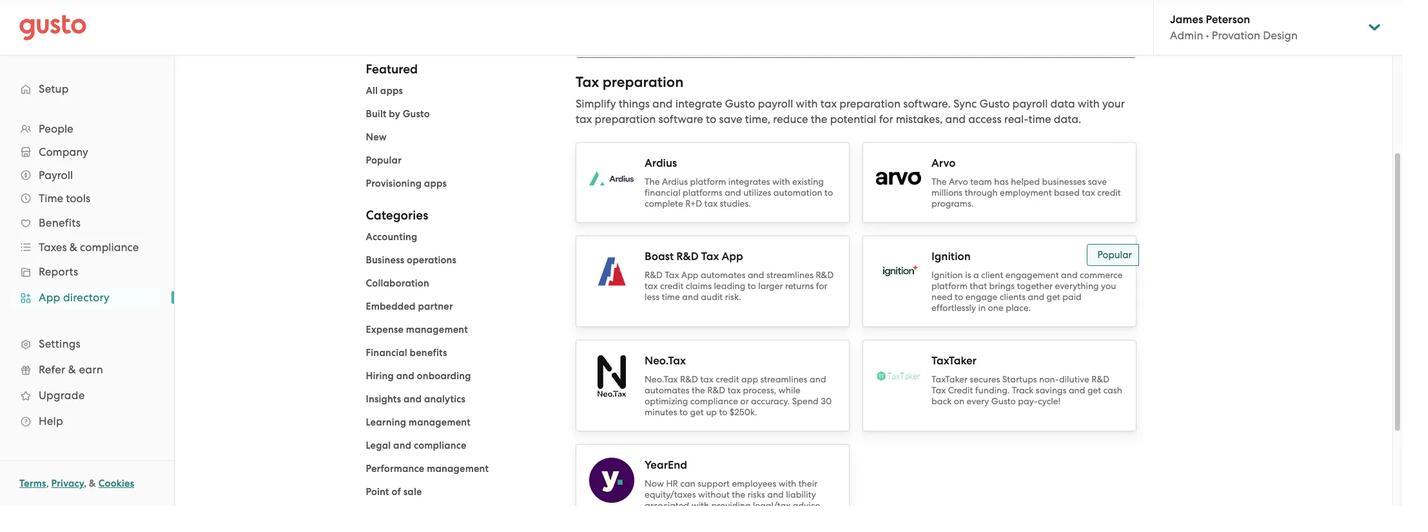 Task type: locate. For each thing, give the bounding box(es) containing it.
the
[[811, 113, 827, 126], [692, 385, 705, 396], [732, 490, 745, 500]]

legal/tax
[[753, 501, 791, 507]]

0 vertical spatial compliance
[[80, 241, 139, 254]]

to down optimizing in the bottom of the page
[[679, 407, 688, 418]]

potential
[[830, 113, 876, 126]]

for inside the tax preparation simplify things and integrate gusto payroll with tax preparation software. sync gusto payroll data with your tax preparation software to save time, reduce the potential for mistakes, and access real-time data.
[[879, 113, 893, 126]]

platform up platforms
[[690, 177, 726, 187]]

tax up or
[[728, 385, 741, 396]]

0 horizontal spatial apps
[[380, 85, 403, 97]]

tax up "simplify"
[[576, 73, 599, 91]]

streamlines up returns
[[766, 270, 814, 280]]

1 vertical spatial streamlines
[[760, 375, 807, 385]]

payroll button
[[13, 164, 161, 187]]

insights and analytics link
[[366, 394, 466, 405]]

time inside the tax preparation simplify things and integrate gusto payroll with tax preparation software. sync gusto payroll data with your tax preparation software to save time, reduce the potential for mistakes, and access real-time data.
[[1029, 113, 1051, 126]]

payroll
[[758, 97, 793, 110], [1012, 97, 1048, 110]]

cash
[[1103, 385, 1122, 396]]

to up effortlessly at the right of page
[[955, 292, 963, 302]]

management
[[406, 324, 468, 336], [409, 417, 471, 429], [427, 464, 489, 475]]

gusto down the 'funding.'
[[991, 396, 1016, 407]]

0 vertical spatial streamlines
[[766, 270, 814, 280]]

the up millions
[[932, 177, 947, 187]]

1 horizontal spatial app
[[681, 270, 699, 280]]

gusto right by
[[403, 108, 430, 120]]

payroll up real-
[[1012, 97, 1048, 110]]

sale
[[403, 487, 422, 498]]

get left up
[[690, 407, 704, 418]]

need
[[932, 292, 953, 302]]

1 vertical spatial save
[[1088, 177, 1107, 187]]

tax up the less
[[645, 281, 658, 291]]

compliance up the reports link
[[80, 241, 139, 254]]

1 vertical spatial popular
[[1097, 249, 1132, 261]]

for right returns
[[816, 281, 827, 291]]

1 vertical spatial the
[[692, 385, 705, 396]]

financial
[[366, 347, 407, 359]]

taxes
[[39, 241, 67, 254]]

legal and compliance
[[366, 440, 466, 452]]

new
[[366, 132, 387, 143]]

automates inside boast r&d tax app r&d tax app automates and streamlines r&d tax credit claims leading to larger returns for less time and audit risk.
[[701, 270, 746, 280]]

2 vertical spatial management
[[427, 464, 489, 475]]

funding.
[[975, 385, 1010, 396]]

the for ardius
[[645, 177, 660, 187]]

home image
[[19, 15, 86, 40]]

and up software in the top of the page
[[652, 97, 673, 110]]

compliance up performance management link
[[414, 440, 466, 452]]

ignition
[[932, 250, 971, 264], [932, 270, 963, 280]]

0 vertical spatial ignition
[[932, 250, 971, 264]]

0 vertical spatial app
[[722, 250, 743, 264]]

to right automation
[[825, 188, 833, 198]]

and down dilutive
[[1069, 385, 1085, 396]]

management for learning management
[[409, 417, 471, 429]]

2 horizontal spatial compliance
[[690, 396, 738, 407]]

neo.tax logo image
[[589, 354, 634, 399]]

0 vertical spatial get
[[1047, 292, 1060, 302]]

2 vertical spatial app
[[39, 291, 60, 304]]

simplify
[[576, 97, 616, 110]]

1 vertical spatial compliance
[[690, 396, 738, 407]]

performance management
[[366, 464, 489, 475]]

tax up potential
[[820, 97, 837, 110]]

2 horizontal spatial credit
[[1097, 188, 1121, 198]]

0 horizontal spatial the
[[645, 177, 660, 187]]

1 vertical spatial for
[[816, 281, 827, 291]]

for right potential
[[879, 113, 893, 126]]

1 the from the left
[[645, 177, 660, 187]]

popular
[[366, 155, 402, 166], [1097, 249, 1132, 261]]

credit
[[948, 385, 973, 396]]

tax inside the ardius the ardius platform integrates with existing financial platforms and utilizes automation to complete r+d tax studies.
[[704, 199, 718, 209]]

& left earn
[[68, 364, 76, 376]]

1 vertical spatial time
[[662, 292, 680, 302]]

automates up optimizing in the bottom of the page
[[645, 385, 690, 396]]

app directory link
[[13, 286, 161, 309]]

ignition logo image
[[876, 262, 921, 282]]

gusto inside taxtaker taxtaker secures startups non-dilutive r&d tax credit funding. track savings and get cash back on every gusto pay-cycle!
[[991, 396, 1016, 407]]

the up financial
[[645, 177, 660, 187]]

with up liability
[[779, 479, 796, 489]]

with left your
[[1078, 97, 1100, 110]]

1 horizontal spatial save
[[1088, 177, 1107, 187]]

0 horizontal spatial automates
[[645, 385, 690, 396]]

streamlines inside neo.tax neo.tax r&d tax credit app streamlines and automates the r&d tax process, while optimizing compliance or accuracy. spend 30 minutes to get up to $250k.
[[760, 375, 807, 385]]

credit inside arvo the arvo team has helped businesses save millions through employment based tax credit programs.
[[1097, 188, 1121, 198]]

team
[[970, 177, 992, 187]]

complete
[[645, 199, 683, 209]]

help link
[[13, 410, 161, 433]]

hiring
[[366, 371, 394, 382]]

for
[[879, 113, 893, 126], [816, 281, 827, 291]]

1 vertical spatial arvo
[[949, 177, 968, 187]]

to inside the ardius the ardius platform integrates with existing financial platforms and utilizes automation to complete r+d tax studies.
[[825, 188, 833, 198]]

and up studies.
[[725, 188, 741, 198]]

apps right 'all'
[[380, 85, 403, 97]]

1 horizontal spatial platform
[[932, 281, 968, 291]]

1 horizontal spatial the
[[732, 490, 745, 500]]

1 vertical spatial taxtaker
[[932, 375, 968, 385]]

platform up need
[[932, 281, 968, 291]]

1 horizontal spatial compliance
[[414, 440, 466, 452]]

0 vertical spatial for
[[879, 113, 893, 126]]

compliance inside neo.tax neo.tax r&d tax credit app streamlines and automates the r&d tax process, while optimizing compliance or accuracy. spend 30 minutes to get up to $250k.
[[690, 396, 738, 407]]

, left cookies "button"
[[84, 478, 87, 490]]

with down without
[[691, 501, 709, 507]]

and inside neo.tax neo.tax r&d tax credit app streamlines and automates the r&d tax process, while optimizing compliance or accuracy. spend 30 minutes to get up to $250k.
[[810, 375, 826, 385]]

and down sync
[[945, 113, 966, 126]]

credit left app
[[716, 375, 739, 385]]

0 vertical spatial platform
[[690, 177, 726, 187]]

0 vertical spatial the
[[811, 113, 827, 126]]

operations
[[407, 255, 456, 266]]

real-
[[1004, 113, 1029, 126]]

0 vertical spatial time
[[1029, 113, 1051, 126]]

sync
[[954, 97, 977, 110]]

None search field
[[576, 30, 1137, 58]]

1 horizontal spatial payroll
[[1012, 97, 1048, 110]]

0 vertical spatial management
[[406, 324, 468, 336]]

performance
[[366, 464, 424, 475]]

2 vertical spatial compliance
[[414, 440, 466, 452]]

taxtaker taxtaker secures startups non-dilutive r&d tax credit funding. track savings and get cash back on every gusto pay-cycle!
[[932, 355, 1122, 407]]

hiring and onboarding link
[[366, 371, 471, 382]]

with up automation
[[772, 177, 790, 187]]

time down data
[[1029, 113, 1051, 126]]

to down integrate
[[706, 113, 716, 126]]

savings
[[1036, 385, 1067, 396]]

has
[[994, 177, 1009, 187]]

preparation up things at left top
[[603, 73, 684, 91]]

0 horizontal spatial time
[[662, 292, 680, 302]]

& left cookies "button"
[[89, 478, 96, 490]]

compliance inside dropdown button
[[80, 241, 139, 254]]

pay-
[[1018, 396, 1038, 407]]

secures
[[970, 375, 1000, 385]]

can
[[680, 479, 695, 489]]

list containing accounting
[[366, 229, 556, 507]]

& inside dropdown button
[[70, 241, 77, 254]]

1 vertical spatial automates
[[645, 385, 690, 396]]

preparation up potential
[[839, 97, 901, 110]]

save left time,
[[719, 113, 742, 126]]

and inside "yearend now hr can support employees with their equity/taxes without the risks and liability associated with providing legal/tax advice."
[[767, 490, 784, 500]]

every
[[967, 396, 989, 407]]

arvo the arvo team has helped businesses save millions through employment based tax credit programs.
[[932, 157, 1121, 209]]

client
[[981, 270, 1003, 280]]

& for compliance
[[70, 241, 77, 254]]

0 horizontal spatial the
[[692, 385, 705, 396]]

integrates
[[728, 177, 770, 187]]

credit inside boast r&d tax app r&d tax app automates and streamlines r&d tax credit claims leading to larger returns for less time and audit risk.
[[660, 281, 684, 291]]

save inside arvo the arvo team has helped businesses save millions through employment based tax credit programs.
[[1088, 177, 1107, 187]]

effortlessly
[[932, 303, 976, 313]]

privacy
[[51, 478, 84, 490]]

0 horizontal spatial app
[[39, 291, 60, 304]]

2 , from the left
[[84, 478, 87, 490]]

boast r&d tax app logo image
[[589, 249, 634, 295]]

onboarding
[[417, 371, 471, 382]]

automates
[[701, 270, 746, 280], [645, 385, 690, 396]]

terms link
[[19, 478, 46, 490]]

management down legal and compliance
[[427, 464, 489, 475]]

to right up
[[719, 407, 728, 418]]

that
[[970, 281, 987, 291]]

compliance up up
[[690, 396, 738, 407]]

1 vertical spatial neo.tax
[[645, 375, 678, 385]]

1 vertical spatial &
[[68, 364, 76, 376]]

1 vertical spatial management
[[409, 417, 471, 429]]

1 horizontal spatial apps
[[424, 178, 447, 190]]

0 horizontal spatial ,
[[46, 478, 49, 490]]

without
[[698, 490, 730, 500]]

and down financial benefits "link"
[[396, 371, 414, 382]]

0 horizontal spatial save
[[719, 113, 742, 126]]

1 vertical spatial preparation
[[839, 97, 901, 110]]

1 horizontal spatial popular
[[1097, 249, 1132, 261]]

reports link
[[13, 260, 161, 284]]

0 vertical spatial credit
[[1097, 188, 1121, 198]]

1 vertical spatial platform
[[932, 281, 968, 291]]

clients
[[1000, 292, 1026, 302]]

1 vertical spatial ignition
[[932, 270, 963, 280]]

1 vertical spatial apps
[[424, 178, 447, 190]]

yearend logo image
[[589, 458, 634, 503]]

get left cash
[[1087, 385, 1101, 396]]

0 vertical spatial popular
[[366, 155, 402, 166]]

preparation down things at left top
[[595, 113, 656, 126]]

1 horizontal spatial ,
[[84, 478, 87, 490]]

2 horizontal spatial get
[[1087, 385, 1101, 396]]

utilizes
[[743, 188, 771, 198]]

gusto navigation element
[[0, 55, 174, 455]]

2 payroll from the left
[[1012, 97, 1048, 110]]

time inside boast r&d tax app r&d tax app automates and streamlines r&d tax credit claims leading to larger returns for less time and audit risk.
[[662, 292, 680, 302]]

payroll up reduce on the top right of the page
[[758, 97, 793, 110]]

popular up commerce
[[1097, 249, 1132, 261]]

dilutive
[[1059, 375, 1089, 385]]

2 horizontal spatial the
[[811, 113, 827, 126]]

and up legal/tax
[[767, 490, 784, 500]]

the inside the ardius the ardius platform integrates with existing financial platforms and utilizes automation to complete r+d tax studies.
[[645, 177, 660, 187]]

1 horizontal spatial credit
[[716, 375, 739, 385]]

1 vertical spatial get
[[1087, 385, 1101, 396]]

0 vertical spatial taxtaker
[[932, 355, 977, 368]]

management for expense management
[[406, 324, 468, 336]]

0 horizontal spatial compliance
[[80, 241, 139, 254]]

0 vertical spatial automates
[[701, 270, 746, 280]]

1 ignition from the top
[[932, 250, 971, 264]]

,
[[46, 478, 49, 490], [84, 478, 87, 490]]

apps right provisioning
[[424, 178, 447, 190]]

0 vertical spatial neo.tax
[[645, 355, 686, 368]]

app down reports
[[39, 291, 60, 304]]

0 vertical spatial apps
[[380, 85, 403, 97]]

the inside neo.tax neo.tax r&d tax credit app streamlines and automates the r&d tax process, while optimizing compliance or accuracy. spend 30 minutes to get up to $250k.
[[692, 385, 705, 396]]

back
[[932, 396, 952, 407]]

people
[[39, 122, 73, 135]]

cookies
[[98, 478, 134, 490]]

risk.
[[725, 292, 741, 302]]

save right businesses
[[1088, 177, 1107, 187]]

2 the from the left
[[932, 177, 947, 187]]

to left larger
[[748, 281, 756, 291]]

0 vertical spatial save
[[719, 113, 742, 126]]

automates up leading
[[701, 270, 746, 280]]

tax up claims
[[701, 250, 719, 264]]

0 horizontal spatial payroll
[[758, 97, 793, 110]]

advice.
[[793, 501, 822, 507]]

brings
[[989, 281, 1015, 291]]

ignition left is
[[932, 270, 963, 280]]

streamlines
[[766, 270, 814, 280], [760, 375, 807, 385]]

app up leading
[[722, 250, 743, 264]]

learning management link
[[366, 417, 471, 429]]

r&d
[[676, 250, 699, 264], [645, 270, 663, 280], [816, 270, 834, 280], [680, 375, 698, 385], [1092, 375, 1110, 385], [707, 385, 725, 396]]

legal
[[366, 440, 391, 452]]

save
[[719, 113, 742, 126], [1088, 177, 1107, 187]]

tax inside taxtaker taxtaker secures startups non-dilutive r&d tax credit funding. track savings and get cash back on every gusto pay-cycle!
[[932, 385, 946, 396]]

0 horizontal spatial platform
[[690, 177, 726, 187]]

time right the less
[[662, 292, 680, 302]]

1 payroll from the left
[[758, 97, 793, 110]]

embedded partner link
[[366, 301, 453, 313]]

design
[[1263, 29, 1298, 42]]

, left privacy link
[[46, 478, 49, 490]]

arvo
[[932, 157, 956, 170], [949, 177, 968, 187]]

get left paid
[[1047, 292, 1060, 302]]

1 horizontal spatial time
[[1029, 113, 1051, 126]]

2 vertical spatial credit
[[716, 375, 739, 385]]

tax down "simplify"
[[576, 113, 592, 126]]

popular down new
[[366, 155, 402, 166]]

0 horizontal spatial credit
[[660, 281, 684, 291]]

& right taxes
[[70, 241, 77, 254]]

2 vertical spatial get
[[690, 407, 704, 418]]

gusto up access
[[980, 97, 1010, 110]]

benefits
[[410, 347, 447, 359]]

insights and analytics
[[366, 394, 466, 405]]

1 horizontal spatial for
[[879, 113, 893, 126]]

provation
[[1212, 29, 1260, 42]]

arvo logo image
[[876, 172, 921, 185]]

list
[[366, 83, 556, 191], [0, 117, 174, 434], [366, 229, 556, 507]]

1 horizontal spatial the
[[932, 177, 947, 187]]

tax up back
[[932, 385, 946, 396]]

and up learning management
[[404, 394, 422, 405]]

2 vertical spatial the
[[732, 490, 745, 500]]

platforms
[[683, 188, 722, 198]]

management down analytics
[[409, 417, 471, 429]]

time tools
[[39, 192, 90, 205]]

ardius
[[645, 157, 677, 170], [662, 177, 688, 187]]

1 horizontal spatial get
[[1047, 292, 1060, 302]]

tax down platforms
[[704, 199, 718, 209]]

to inside ignition ignition is a client engagement and commerce platform that brings together everything you need to engage clients and get paid effortlessly in one place.
[[955, 292, 963, 302]]

platform inside ignition ignition is a client engagement and commerce platform that brings together everything you need to engage clients and get paid effortlessly in one place.
[[932, 281, 968, 291]]

process,
[[743, 385, 776, 396]]

tax right based
[[1082, 188, 1095, 198]]

1 vertical spatial app
[[681, 270, 699, 280]]

0 vertical spatial &
[[70, 241, 77, 254]]

credit inside neo.tax neo.tax r&d tax credit app streamlines and automates the r&d tax process, while optimizing compliance or accuracy. spend 30 minutes to get up to $250k.
[[716, 375, 739, 385]]

management down partner
[[406, 324, 468, 336]]

credit right based
[[1097, 188, 1121, 198]]

0 horizontal spatial for
[[816, 281, 827, 291]]

ignition ignition is a client engagement and commerce platform that brings together everything you need to engage clients and get paid effortlessly in one place.
[[932, 250, 1123, 313]]

1 , from the left
[[46, 478, 49, 490]]

list containing all apps
[[366, 83, 556, 191]]

and up 30
[[810, 375, 826, 385]]

business
[[366, 255, 404, 266]]

get inside taxtaker taxtaker secures startups non-dilutive r&d tax credit funding. track savings and get cash back on every gusto pay-cycle!
[[1087, 385, 1101, 396]]

the inside arvo the arvo team has helped businesses save millions through employment based tax credit programs.
[[932, 177, 947, 187]]

1 vertical spatial credit
[[660, 281, 684, 291]]

credit left claims
[[660, 281, 684, 291]]

all
[[366, 85, 378, 97]]

ignition up is
[[932, 250, 971, 264]]

app up claims
[[681, 270, 699, 280]]

1 horizontal spatial automates
[[701, 270, 746, 280]]

0 horizontal spatial get
[[690, 407, 704, 418]]

and up everything
[[1061, 270, 1078, 280]]

tax down boast
[[665, 270, 679, 280]]

0 horizontal spatial popular
[[366, 155, 402, 166]]

streamlines up the while
[[760, 375, 807, 385]]

with
[[796, 97, 818, 110], [1078, 97, 1100, 110], [772, 177, 790, 187], [779, 479, 796, 489], [691, 501, 709, 507]]

of
[[392, 487, 401, 498]]



Task type: describe. For each thing, give the bounding box(es) containing it.
cookies button
[[98, 476, 134, 492]]

tax inside boast r&d tax app r&d tax app automates and streamlines r&d tax credit claims leading to larger returns for less time and audit risk.
[[645, 281, 658, 291]]

and inside taxtaker taxtaker secures startups non-dilutive r&d tax credit funding. track savings and get cash back on every gusto pay-cycle!
[[1069, 385, 1085, 396]]

less
[[645, 292, 660, 302]]

tax inside the tax preparation simplify things and integrate gusto payroll with tax preparation software. sync gusto payroll data with your tax preparation software to save time, reduce the potential for mistakes, and access real-time data.
[[576, 73, 599, 91]]

app inside list
[[39, 291, 60, 304]]

gusto inside list
[[403, 108, 430, 120]]

upgrade
[[39, 389, 85, 402]]

expense management link
[[366, 324, 468, 336]]

company
[[39, 146, 88, 159]]

larger
[[758, 281, 783, 291]]

1 vertical spatial ardius
[[662, 177, 688, 187]]

taxes & compliance
[[39, 241, 139, 254]]

with inside the ardius the ardius platform integrates with existing financial platforms and utilizes automation to complete r+d tax studies.
[[772, 177, 790, 187]]

and down claims
[[682, 292, 699, 302]]

things
[[619, 97, 650, 110]]

2 vertical spatial preparation
[[595, 113, 656, 126]]

studies.
[[720, 199, 751, 209]]

programs.
[[932, 199, 974, 209]]

accuracy.
[[751, 396, 790, 407]]

0 vertical spatial arvo
[[932, 157, 956, 170]]

financial
[[645, 188, 681, 198]]

to inside the tax preparation simplify things and integrate gusto payroll with tax preparation software. sync gusto payroll data with your tax preparation software to save time, reduce the potential for mistakes, and access real-time data.
[[706, 113, 716, 126]]

financial benefits link
[[366, 347, 447, 359]]

integrate
[[675, 97, 722, 110]]

benefits link
[[13, 211, 161, 235]]

2 horizontal spatial app
[[722, 250, 743, 264]]

company button
[[13, 141, 161, 164]]

providing
[[711, 501, 751, 507]]

streamlines inside boast r&d tax app r&d tax app automates and streamlines r&d tax credit claims leading to larger returns for less time and audit risk.
[[766, 270, 814, 280]]

& for earn
[[68, 364, 76, 376]]

tools
[[66, 192, 90, 205]]

one
[[988, 303, 1004, 313]]

2 taxtaker from the top
[[932, 375, 968, 385]]

spend
[[792, 396, 819, 407]]

2 neo.tax from the top
[[645, 375, 678, 385]]

$250k.
[[730, 407, 757, 418]]

built
[[366, 108, 387, 120]]

help
[[39, 415, 63, 428]]

collaboration
[[366, 278, 429, 289]]

for inside boast r&d tax app r&d tax app automates and streamlines r&d tax credit claims leading to larger returns for less time and audit risk.
[[816, 281, 827, 291]]

point of sale
[[366, 487, 422, 498]]

and down together
[[1028, 292, 1044, 302]]

yearend
[[645, 459, 687, 473]]

popular link
[[366, 155, 402, 166]]

commerce
[[1080, 270, 1123, 280]]

boast r&d tax app r&d tax app automates and streamlines r&d tax credit claims leading to larger returns for less time and audit risk.
[[645, 250, 834, 302]]

hiring and onboarding
[[366, 371, 471, 382]]

based
[[1054, 188, 1080, 198]]

analytics
[[424, 394, 466, 405]]

admin
[[1170, 29, 1203, 42]]

the inside the tax preparation simplify things and integrate gusto payroll with tax preparation software. sync gusto payroll data with your tax preparation software to save time, reduce the potential for mistakes, and access real-time data.
[[811, 113, 827, 126]]

the for arvo
[[932, 177, 947, 187]]

support
[[698, 479, 730, 489]]

with up reduce on the top right of the page
[[796, 97, 818, 110]]

setup link
[[13, 77, 161, 101]]

upgrade link
[[13, 384, 161, 407]]

risks
[[748, 490, 765, 500]]

people button
[[13, 117, 161, 141]]

compliance for legal and compliance
[[414, 440, 466, 452]]

legal and compliance link
[[366, 440, 466, 452]]

benefits
[[39, 217, 81, 229]]

new link
[[366, 132, 387, 143]]

compliance for taxes & compliance
[[80, 241, 139, 254]]

paid
[[1062, 292, 1082, 302]]

terms , privacy , & cookies
[[19, 478, 134, 490]]

time tools button
[[13, 187, 161, 210]]

0 vertical spatial preparation
[[603, 73, 684, 91]]

1 neo.tax from the top
[[645, 355, 686, 368]]

ardius the ardius platform integrates with existing financial platforms and utilizes automation to complete r+d tax studies.
[[645, 157, 833, 209]]

list for categories
[[366, 229, 556, 507]]

non-
[[1039, 375, 1059, 385]]

get inside ignition ignition is a client engagement and commerce platform that brings together everything you need to engage clients and get paid effortlessly in one place.
[[1047, 292, 1060, 302]]

built by gusto link
[[366, 108, 430, 120]]

minutes
[[645, 407, 677, 418]]

get inside neo.tax neo.tax r&d tax credit app streamlines and automates the r&d tax process, while optimizing compliance or accuracy. spend 30 minutes to get up to $250k.
[[690, 407, 704, 418]]

leading
[[714, 281, 745, 291]]

software.
[[903, 97, 951, 110]]

audit
[[701, 292, 723, 302]]

•
[[1206, 29, 1209, 42]]

apps for provisioning apps
[[424, 178, 447, 190]]

provisioning apps link
[[366, 178, 447, 190]]

accounting
[[366, 231, 417, 243]]

embedded
[[366, 301, 416, 313]]

tax inside arvo the arvo team has helped businesses save millions through employment based tax credit programs.
[[1082, 188, 1095, 198]]

cycle!
[[1038, 396, 1061, 407]]

the inside "yearend now hr can support employees with their equity/taxes without the risks and liability associated with providing legal/tax advice."
[[732, 490, 745, 500]]

popular inside list
[[366, 155, 402, 166]]

automation
[[773, 188, 822, 198]]

in
[[978, 303, 986, 313]]

partner
[[418, 301, 453, 313]]

earn
[[79, 364, 103, 376]]

0 vertical spatial ardius
[[645, 157, 677, 170]]

expense management
[[366, 324, 468, 336]]

collaboration link
[[366, 278, 429, 289]]

to inside boast r&d tax app r&d tax app automates and streamlines r&d tax credit claims leading to larger returns for less time and audit risk.
[[748, 281, 756, 291]]

2 vertical spatial &
[[89, 478, 96, 490]]

r+d
[[685, 199, 702, 209]]

apps for all apps
[[380, 85, 403, 97]]

optimizing
[[645, 396, 688, 407]]

2 ignition from the top
[[932, 270, 963, 280]]

list containing people
[[0, 117, 174, 434]]

or
[[740, 396, 749, 407]]

terms
[[19, 478, 46, 490]]

employment
[[1000, 188, 1052, 198]]

hr
[[666, 479, 678, 489]]

expense
[[366, 324, 404, 336]]

1 taxtaker from the top
[[932, 355, 977, 368]]

track
[[1012, 385, 1034, 396]]

all apps
[[366, 85, 403, 97]]

directory
[[63, 291, 110, 304]]

equity/taxes
[[645, 490, 696, 500]]

ardius logo image
[[589, 171, 634, 186]]

yearend now hr can support employees with their equity/taxes without the risks and liability associated with providing legal/tax advice.
[[645, 459, 822, 507]]

taxtaker logo image
[[876, 371, 921, 382]]

r&d inside taxtaker taxtaker secures startups non-dilutive r&d tax credit funding. track savings and get cash back on every gusto pay-cycle!
[[1092, 375, 1110, 385]]

reports
[[39, 266, 78, 278]]

james peterson admin • provation design
[[1170, 13, 1298, 42]]

and inside the ardius the ardius platform integrates with existing financial platforms and utilizes automation to complete r+d tax studies.
[[725, 188, 741, 198]]

james
[[1170, 13, 1203, 26]]

automates inside neo.tax neo.tax r&d tax credit app streamlines and automates the r&d tax process, while optimizing compliance or accuracy. spend 30 minutes to get up to $250k.
[[645, 385, 690, 396]]

a
[[973, 270, 979, 280]]

point of sale link
[[366, 487, 422, 498]]

tax up up
[[700, 375, 713, 385]]

gusto up time,
[[725, 97, 755, 110]]

list for featured
[[366, 83, 556, 191]]

app
[[741, 375, 758, 385]]

taxes & compliance button
[[13, 236, 161, 259]]

refer
[[39, 364, 65, 376]]

by
[[389, 108, 400, 120]]

and right the legal
[[393, 440, 411, 452]]

business operations link
[[366, 255, 456, 266]]

and up larger
[[748, 270, 764, 280]]

save inside the tax preparation simplify things and integrate gusto payroll with tax preparation software. sync gusto payroll data with your tax preparation software to save time, reduce the potential for mistakes, and access real-time data.
[[719, 113, 742, 126]]

management for performance management
[[427, 464, 489, 475]]

engage
[[965, 292, 997, 302]]

settings link
[[13, 333, 161, 356]]

platform inside the ardius the ardius platform integrates with existing financial platforms and utilizes automation to complete r+d tax studies.
[[690, 177, 726, 187]]

time
[[39, 192, 63, 205]]



Task type: vqa. For each thing, say whether or not it's contained in the screenshot.
the bottommost credit
yes



